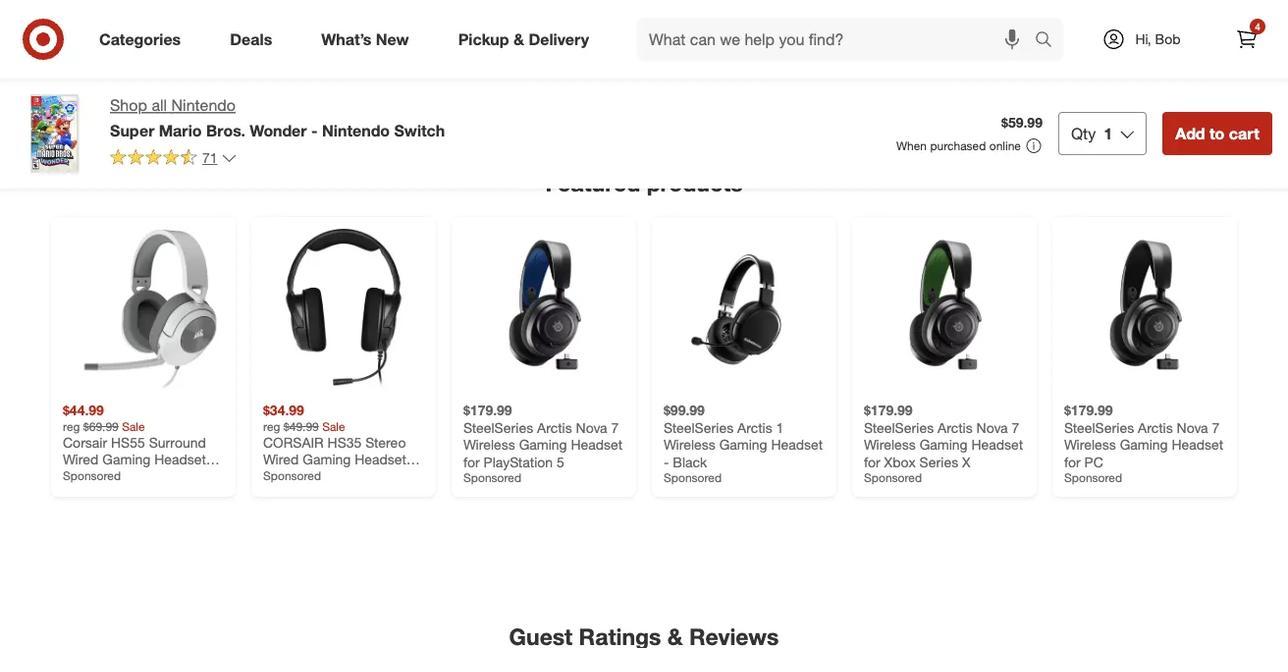 Task type: describe. For each thing, give the bounding box(es) containing it.
7 for steelseries arctis nova 7 wireless gaming headset for xbox series x
[[1012, 419, 1020, 436]]

4
[[1256, 20, 1261, 32]]

qty 1
[[1072, 124, 1113, 143]]

bob
[[1156, 30, 1181, 48]]

$99.99 steelseries arctis 1 wireless gaming headset - black sponsored
[[664, 402, 823, 485]]

add
[[1176, 124, 1206, 143]]

$179.99 for steelseries arctis nova 7 wireless gaming headset for playstation 5
[[464, 402, 512, 419]]

online
[[990, 139, 1022, 153]]

What can we help you find? suggestions appear below search field
[[638, 18, 1040, 61]]

purchased
[[931, 139, 987, 153]]

reg for $34.99
[[263, 419, 280, 434]]

playstation
[[484, 453, 553, 470]]

user image by @bigjcollects image
[[472, 0, 692, 117]]

corsair hs55 surround wired gaming headset for xbox series x|s/playstation 4/5/nintendo switch/pc - white image
[[63, 229, 224, 390]]

steelseries for sponsored
[[664, 419, 734, 436]]

what's new link
[[305, 18, 434, 61]]

wireless for steelseries arctis nova 7 wireless gaming headset for pc
[[1065, 436, 1117, 453]]

black
[[673, 453, 708, 470]]

arctis for xbox
[[938, 419, 973, 436]]

71 link
[[110, 148, 237, 171]]

sale for $34.99
[[322, 419, 345, 434]]

$179.99 steelseries arctis nova 7 wireless gaming headset for xbox series x sponsored
[[864, 402, 1024, 485]]

to
[[1210, 124, 1225, 143]]

headset inside $99.99 steelseries arctis 1 wireless gaming headset - black sponsored
[[772, 436, 823, 453]]

- for nintendo
[[311, 121, 318, 140]]

steelseries for playstation
[[464, 419, 534, 436]]

gaming for steelseries arctis nova 7 wireless gaming headset for pc
[[1120, 436, 1169, 453]]

user image by @bytemonkey image
[[943, 0, 1163, 117]]

nova for steelseries arctis nova 7 wireless gaming headset for pc
[[1177, 419, 1209, 436]]

nova for steelseries arctis nova 7 wireless gaming headset for xbox series x
[[977, 419, 1008, 436]]

$49.99
[[284, 419, 319, 434]]

new
[[376, 30, 409, 49]]

gaming for steelseries arctis nova 7 wireless gaming headset for playstation 5
[[519, 436, 567, 453]]

$44.99 reg $69.99 sale
[[63, 402, 145, 434]]

user image by @1stormy image
[[0, 0, 220, 117]]

shop
[[110, 96, 147, 115]]

when purchased online
[[897, 139, 1022, 153]]

for for steelseries arctis nova 7 wireless gaming headset for pc
[[1065, 453, 1081, 470]]

4 link
[[1226, 18, 1269, 61]]

$179.99 for steelseries arctis nova 7 wireless gaming headset for xbox series x
[[864, 402, 913, 419]]

- for black
[[664, 453, 669, 470]]

$69.99
[[83, 419, 119, 434]]

headset for steelseries arctis nova 7 wireless gaming headset for playstation 5
[[571, 436, 623, 453]]

wireless for steelseries arctis nova 7 wireless gaming headset for playstation 5
[[464, 436, 515, 453]]

for for steelseries arctis nova 7 wireless gaming headset for xbox series x
[[864, 453, 881, 470]]

steelseries arctis nova 7 wireless gaming headset for pc image
[[1065, 229, 1226, 390]]

user image by newbird64 image
[[1179, 0, 1289, 117]]

categories
[[99, 30, 181, 49]]

$179.99 steelseries arctis nova 7 wireless gaming headset for pc sponsored
[[1065, 402, 1224, 485]]

$59.99
[[1002, 114, 1043, 131]]

arctis for sponsored
[[738, 419, 773, 436]]

x
[[963, 453, 971, 470]]

super
[[110, 121, 155, 140]]

what's
[[321, 30, 372, 49]]

$34.99 reg $49.99 sale
[[263, 402, 345, 434]]

$34.99
[[263, 402, 304, 419]]

sponsored inside "$179.99 steelseries arctis nova 7 wireless gaming headset for pc sponsored"
[[1065, 470, 1123, 485]]

steelseries for xbox
[[864, 419, 934, 436]]

7 for steelseries arctis nova 7 wireless gaming headset for pc
[[1213, 419, 1220, 436]]

sale for $44.99
[[122, 419, 145, 434]]

add to cart button
[[1163, 112, 1273, 155]]

steelseries arctis nova 7 wireless gaming headset for xbox series x image
[[864, 229, 1026, 390]]

gaming inside $99.99 steelseries arctis 1 wireless gaming headset - black sponsored
[[720, 436, 768, 453]]

sponsored inside $179.99 steelseries arctis nova 7 wireless gaming headset for xbox series x sponsored
[[864, 470, 923, 485]]

delivery
[[529, 30, 589, 49]]



Task type: vqa. For each thing, say whether or not it's contained in the screenshot.
first SteelSeries from left
yes



Task type: locate. For each thing, give the bounding box(es) containing it.
what's new
[[321, 30, 409, 49]]

0 horizontal spatial reg
[[63, 419, 80, 434]]

2 nova from the left
[[977, 419, 1008, 436]]

$99.99
[[664, 402, 705, 419]]

switch
[[394, 121, 445, 140]]

1 horizontal spatial for
[[864, 453, 881, 470]]

for left playstation
[[464, 453, 480, 470]]

0 horizontal spatial sale
[[122, 419, 145, 434]]

2 horizontal spatial nova
[[1177, 419, 1209, 436]]

2 wireless from the left
[[664, 436, 716, 453]]

0 horizontal spatial nova
[[576, 419, 608, 436]]

$179.99 inside $179.99 steelseries arctis nova 7 wireless gaming headset for xbox series x sponsored
[[864, 402, 913, 419]]

7 inside "$179.99 steelseries arctis nova 7 wireless gaming headset for pc sponsored"
[[1213, 419, 1220, 436]]

for
[[464, 453, 480, 470], [864, 453, 881, 470], [1065, 453, 1081, 470]]

cart
[[1230, 124, 1260, 143]]

corsair hs35 stereo wired gaming headset for xbox one/playstation 4/nintendo switch/pc image
[[263, 229, 424, 390]]

deals link
[[213, 18, 297, 61]]

when
[[897, 139, 927, 153]]

1 headset from the left
[[571, 436, 623, 453]]

$179.99
[[464, 402, 512, 419], [864, 402, 913, 419], [1065, 402, 1114, 419]]

headset for steelseries arctis nova 7 wireless gaming headset for xbox series x
[[972, 436, 1024, 453]]

- inside $99.99 steelseries arctis 1 wireless gaming headset - black sponsored
[[664, 453, 669, 470]]

arctis inside "$179.99 steelseries arctis nova 7 wireless gaming headset for pc sponsored"
[[1139, 419, 1174, 436]]

steelseries inside "$179.99 steelseries arctis nova 7 wireless gaming headset for playstation 5 sponsored"
[[464, 419, 534, 436]]

1 horizontal spatial nova
[[977, 419, 1008, 436]]

steelseries inside $99.99 steelseries arctis 1 wireless gaming headset - black sponsored
[[664, 419, 734, 436]]

7 inside $179.99 steelseries arctis nova 7 wireless gaming headset for xbox series x sponsored
[[1012, 419, 1020, 436]]

sale inside $44.99 reg $69.99 sale
[[122, 419, 145, 434]]

steelseries inside "$179.99 steelseries arctis nova 7 wireless gaming headset for pc sponsored"
[[1065, 419, 1135, 436]]

sale right $69.99
[[122, 419, 145, 434]]

wireless inside $179.99 steelseries arctis nova 7 wireless gaming headset for xbox series x sponsored
[[864, 436, 916, 453]]

all
[[152, 96, 167, 115]]

nintendo
[[171, 96, 236, 115], [322, 121, 390, 140]]

reg
[[63, 419, 80, 434], [263, 419, 280, 434]]

for left pc
[[1065, 453, 1081, 470]]

$179.99 inside "$179.99 steelseries arctis nova 7 wireless gaming headset for pc sponsored"
[[1065, 402, 1114, 419]]

gaming inside "$179.99 steelseries arctis nova 7 wireless gaming headset for pc sponsored"
[[1120, 436, 1169, 453]]

headset inside "$179.99 steelseries arctis nova 7 wireless gaming headset for pc sponsored"
[[1172, 436, 1224, 453]]

4 wireless from the left
[[1065, 436, 1117, 453]]

search button
[[1026, 18, 1074, 65]]

headset for steelseries arctis nova 7 wireless gaming headset for pc
[[1172, 436, 1224, 453]]

hi, bob
[[1136, 30, 1181, 48]]

wireless inside "$179.99 steelseries arctis nova 7 wireless gaming headset for pc sponsored"
[[1065, 436, 1117, 453]]

1 vertical spatial nintendo
[[322, 121, 390, 140]]

deals
[[230, 30, 272, 49]]

$179.99 up playstation
[[464, 402, 512, 419]]

wireless inside $99.99 steelseries arctis 1 wireless gaming headset - black sponsored
[[664, 436, 716, 453]]

0 horizontal spatial -
[[311, 121, 318, 140]]

nova inside "$179.99 steelseries arctis nova 7 wireless gaming headset for pc sponsored"
[[1177, 419, 1209, 436]]

headset inside "$179.99 steelseries arctis nova 7 wireless gaming headset for playstation 5 sponsored"
[[571, 436, 623, 453]]

1 for from the left
[[464, 453, 480, 470]]

- left black
[[664, 453, 669, 470]]

2 7 from the left
[[1012, 419, 1020, 436]]

1 sale from the left
[[122, 419, 145, 434]]

0 vertical spatial 1
[[1104, 124, 1113, 143]]

for for steelseries arctis nova 7 wireless gaming headset for playstation 5
[[464, 453, 480, 470]]

sponsored
[[63, 468, 121, 483], [263, 468, 321, 483], [464, 470, 522, 485], [664, 470, 722, 485], [864, 470, 923, 485], [1065, 470, 1123, 485]]

for inside "$179.99 steelseries arctis nova 7 wireless gaming headset for pc sponsored"
[[1065, 453, 1081, 470]]

steelseries for pc
[[1065, 419, 1135, 436]]

0 vertical spatial -
[[311, 121, 318, 140]]

arctis for pc
[[1139, 419, 1174, 436]]

arctis inside $179.99 steelseries arctis nova 7 wireless gaming headset for xbox series x sponsored
[[938, 419, 973, 436]]

wireless inside "$179.99 steelseries arctis nova 7 wireless gaming headset for playstation 5 sponsored"
[[464, 436, 515, 453]]

shop all nintendo super mario bros. wonder - nintendo switch
[[110, 96, 445, 140]]

reg inside $44.99 reg $69.99 sale
[[63, 419, 80, 434]]

featured
[[546, 169, 641, 197]]

featured products
[[546, 169, 743, 197]]

3 headset from the left
[[972, 436, 1024, 453]]

image of super mario bros. wonder - nintendo switch image
[[16, 94, 94, 173]]

5
[[557, 453, 565, 470]]

nova for steelseries arctis nova 7 wireless gaming headset for playstation 5
[[576, 419, 608, 436]]

$179.99 up pc
[[1065, 402, 1114, 419]]

pickup & delivery
[[458, 30, 589, 49]]

1
[[1104, 124, 1113, 143], [777, 419, 784, 436]]

2 arctis from the left
[[738, 419, 773, 436]]

0 vertical spatial nintendo
[[171, 96, 236, 115]]

1 inside $99.99 steelseries arctis 1 wireless gaming headset - black sponsored
[[777, 419, 784, 436]]

xbox
[[885, 453, 916, 470]]

steelseries up xbox
[[864, 419, 934, 436]]

1 gaming from the left
[[519, 436, 567, 453]]

- right the wonder
[[311, 121, 318, 140]]

steelseries arctis 1 wireless gaming headset - black image
[[664, 229, 825, 390]]

series
[[920, 453, 959, 470]]

for left xbox
[[864, 453, 881, 470]]

71
[[202, 149, 218, 166]]

nova inside $179.99 steelseries arctis nova 7 wireless gaming headset for xbox series x sponsored
[[977, 419, 1008, 436]]

3 steelseries from the left
[[864, 419, 934, 436]]

arctis
[[537, 419, 572, 436], [738, 419, 773, 436], [938, 419, 973, 436], [1139, 419, 1174, 436]]

1 7 from the left
[[611, 419, 619, 436]]

1 horizontal spatial 1
[[1104, 124, 1113, 143]]

gaming inside "$179.99 steelseries arctis nova 7 wireless gaming headset for playstation 5 sponsored"
[[519, 436, 567, 453]]

4 gaming from the left
[[1120, 436, 1169, 453]]

steelseries
[[464, 419, 534, 436], [664, 419, 734, 436], [864, 419, 934, 436], [1065, 419, 1135, 436]]

- inside shop all nintendo super mario bros. wonder - nintendo switch
[[311, 121, 318, 140]]

wireless
[[464, 436, 515, 453], [664, 436, 716, 453], [864, 436, 916, 453], [1065, 436, 1117, 453]]

nova
[[576, 419, 608, 436], [977, 419, 1008, 436], [1177, 419, 1209, 436]]

arctis inside "$179.99 steelseries arctis nova 7 wireless gaming headset for playstation 5 sponsored"
[[537, 419, 572, 436]]

0 horizontal spatial 7
[[611, 419, 619, 436]]

steelseries arctis nova 7 wireless gaming headset for playstation 5 image
[[464, 229, 625, 390]]

arctis for playstation
[[537, 419, 572, 436]]

1 $179.99 from the left
[[464, 402, 512, 419]]

wonder
[[250, 121, 307, 140]]

1 wireless from the left
[[464, 436, 515, 453]]

mario
[[159, 121, 202, 140]]

0 horizontal spatial $179.99
[[464, 402, 512, 419]]

1 right qty
[[1104, 124, 1113, 143]]

3 7 from the left
[[1213, 419, 1220, 436]]

2 horizontal spatial $179.99
[[1065, 402, 1114, 419]]

0 horizontal spatial for
[[464, 453, 480, 470]]

1 arctis from the left
[[537, 419, 572, 436]]

2 gaming from the left
[[720, 436, 768, 453]]

1 horizontal spatial reg
[[263, 419, 280, 434]]

reg inside $34.99 reg $49.99 sale
[[263, 419, 280, 434]]

headset
[[571, 436, 623, 453], [772, 436, 823, 453], [972, 436, 1024, 453], [1172, 436, 1224, 453]]

7 inside "$179.99 steelseries arctis nova 7 wireless gaming headset for playstation 5 sponsored"
[[611, 419, 619, 436]]

steelseries inside $179.99 steelseries arctis nova 7 wireless gaming headset for xbox series x sponsored
[[864, 419, 934, 436]]

3 gaming from the left
[[920, 436, 968, 453]]

2 $179.99 from the left
[[864, 402, 913, 419]]

sale
[[122, 419, 145, 434], [322, 419, 345, 434]]

-
[[311, 121, 318, 140], [664, 453, 669, 470]]

nintendo up bros.
[[171, 96, 236, 115]]

gaming inside $179.99 steelseries arctis nova 7 wireless gaming headset for xbox series x sponsored
[[920, 436, 968, 453]]

4 steelseries from the left
[[1065, 419, 1135, 436]]

$179.99 steelseries arctis nova 7 wireless gaming headset for playstation 5 sponsored
[[464, 402, 623, 485]]

2 headset from the left
[[772, 436, 823, 453]]

$179.99 inside "$179.99 steelseries arctis nova 7 wireless gaming headset for playstation 5 sponsored"
[[464, 402, 512, 419]]

sale inside $34.99 reg $49.99 sale
[[322, 419, 345, 434]]

user image by pttssmatsm image
[[236, 0, 456, 117]]

bros.
[[206, 121, 245, 140]]

1 steelseries from the left
[[464, 419, 534, 436]]

4 arctis from the left
[[1139, 419, 1174, 436]]

2 for from the left
[[864, 453, 881, 470]]

0 horizontal spatial nintendo
[[171, 96, 236, 115]]

reg for $44.99
[[63, 419, 80, 434]]

hi,
[[1136, 30, 1152, 48]]

$179.99 for steelseries arctis nova 7 wireless gaming headset for pc
[[1065, 402, 1114, 419]]

7 for steelseries arctis nova 7 wireless gaming headset for playstation 5
[[611, 419, 619, 436]]

1 horizontal spatial $179.99
[[864, 402, 913, 419]]

qty
[[1072, 124, 1097, 143]]

1 vertical spatial -
[[664, 453, 669, 470]]

3 wireless from the left
[[864, 436, 916, 453]]

sponsored inside "$179.99 steelseries arctis nova 7 wireless gaming headset for playstation 5 sponsored"
[[464, 470, 522, 485]]

nintendo left switch
[[322, 121, 390, 140]]

sponsored inside $99.99 steelseries arctis 1 wireless gaming headset - black sponsored
[[664, 470, 722, 485]]

$179.99 up xbox
[[864, 402, 913, 419]]

&
[[514, 30, 525, 49]]

categories link
[[83, 18, 206, 61]]

products
[[647, 169, 743, 197]]

wireless for steelseries arctis nova 7 wireless gaming headset for xbox series x
[[864, 436, 916, 453]]

1 horizontal spatial 7
[[1012, 419, 1020, 436]]

arctis inside $99.99 steelseries arctis 1 wireless gaming headset - black sponsored
[[738, 419, 773, 436]]

3 for from the left
[[1065, 453, 1081, 470]]

0 horizontal spatial 1
[[777, 419, 784, 436]]

2 sale from the left
[[322, 419, 345, 434]]

headset inside $179.99 steelseries arctis nova 7 wireless gaming headset for xbox series x sponsored
[[972, 436, 1024, 453]]

add to cart
[[1176, 124, 1260, 143]]

pickup & delivery link
[[442, 18, 614, 61]]

2 horizontal spatial for
[[1065, 453, 1081, 470]]

1 nova from the left
[[576, 419, 608, 436]]

1 horizontal spatial -
[[664, 453, 669, 470]]

for inside "$179.99 steelseries arctis nova 7 wireless gaming headset for playstation 5 sponsored"
[[464, 453, 480, 470]]

2 horizontal spatial 7
[[1213, 419, 1220, 436]]

2 steelseries from the left
[[664, 419, 734, 436]]

3 $179.99 from the left
[[1065, 402, 1114, 419]]

1 right $99.99
[[777, 419, 784, 436]]

steelseries up pc
[[1065, 419, 1135, 436]]

1 horizontal spatial sale
[[322, 419, 345, 434]]

1 reg from the left
[[63, 419, 80, 434]]

3 arctis from the left
[[938, 419, 973, 436]]

1 horizontal spatial nintendo
[[322, 121, 390, 140]]

pc
[[1085, 453, 1104, 470]]

reg left $69.99
[[63, 419, 80, 434]]

reg left $49.99
[[263, 419, 280, 434]]

nova inside "$179.99 steelseries arctis nova 7 wireless gaming headset for playstation 5 sponsored"
[[576, 419, 608, 436]]

gaming
[[519, 436, 567, 453], [720, 436, 768, 453], [920, 436, 968, 453], [1120, 436, 1169, 453]]

steelseries up black
[[664, 419, 734, 436]]

steelseries up playstation
[[464, 419, 534, 436]]

7
[[611, 419, 619, 436], [1012, 419, 1020, 436], [1213, 419, 1220, 436]]

user image by e image
[[707, 0, 927, 117]]

for inside $179.99 steelseries arctis nova 7 wireless gaming headset for xbox series x sponsored
[[864, 453, 881, 470]]

pickup
[[458, 30, 509, 49]]

$44.99
[[63, 402, 104, 419]]

gaming for steelseries arctis nova 7 wireless gaming headset for xbox series x
[[920, 436, 968, 453]]

sale right $49.99
[[322, 419, 345, 434]]

2 reg from the left
[[263, 419, 280, 434]]

search
[[1026, 32, 1074, 51]]

1 vertical spatial 1
[[777, 419, 784, 436]]

4 headset from the left
[[1172, 436, 1224, 453]]

3 nova from the left
[[1177, 419, 1209, 436]]



